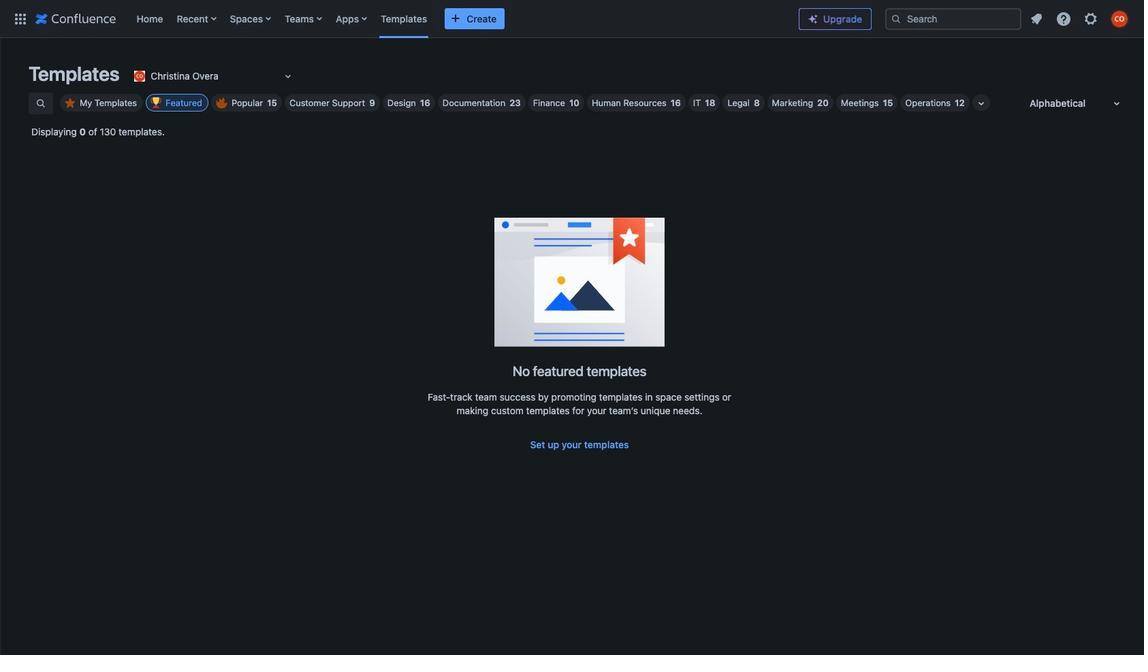Task type: vqa. For each thing, say whether or not it's contained in the screenshot.
left 'flow'
no



Task type: describe. For each thing, give the bounding box(es) containing it.
open image
[[280, 68, 296, 84]]

notification icon image
[[1028, 11, 1045, 27]]

list for "premium" image
[[1024, 6, 1136, 31]]



Task type: locate. For each thing, give the bounding box(es) containing it.
global element
[[8, 0, 788, 38]]

list
[[130, 0, 788, 38], [1024, 6, 1136, 31]]

premium image
[[808, 14, 819, 25]]

banner
[[0, 0, 1144, 41]]

confluence image
[[35, 11, 116, 27], [35, 11, 116, 27]]

None search field
[[885, 8, 1021, 30]]

None text field
[[132, 69, 134, 83]]

list for appswitcher icon
[[130, 0, 788, 38]]

help icon image
[[1056, 11, 1072, 27]]

settings icon image
[[1083, 11, 1099, 27]]

more categories image
[[973, 95, 989, 112]]

search image
[[891, 13, 902, 24]]

1 horizontal spatial list
[[1024, 6, 1136, 31]]

Search field
[[885, 8, 1021, 30]]

appswitcher icon image
[[12, 11, 29, 27]]

open search bar image
[[35, 98, 46, 109]]

0 horizontal spatial list
[[130, 0, 788, 38]]



